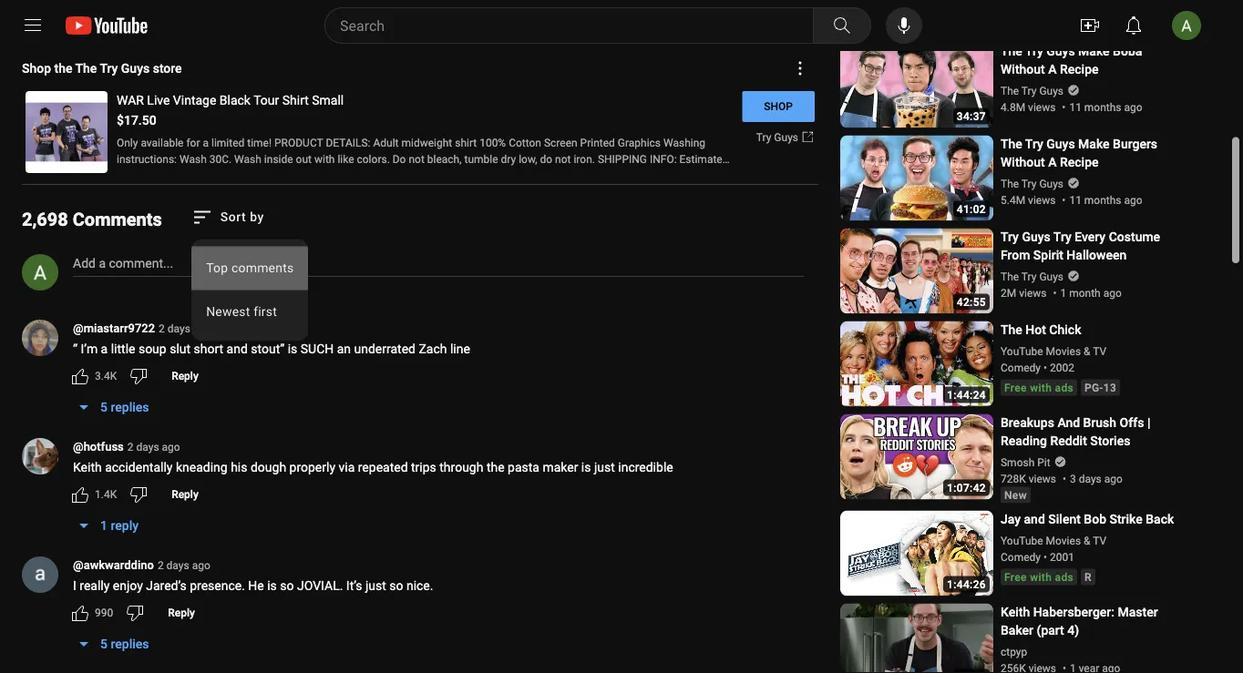 Task type: vqa. For each thing, say whether or not it's contained in the screenshot.
BAKER
yes



Task type: locate. For each thing, give the bounding box(es) containing it.
@awkwarddino 2 days ago i really enjoy jared's presence. he is so jovial. it's just so nice.
[[73, 559, 434, 594]]

nice.
[[407, 579, 434, 594]]

1 horizontal spatial keith
[[1001, 605, 1031, 620]]

1 vertical spatial shop
[[764, 100, 793, 113]]

1:44:24 link
[[841, 321, 994, 409]]

bob
[[1085, 512, 1107, 527]]

reply text field down kneading
[[172, 489, 199, 502]]

via
[[339, 460, 355, 475]]

free right '1 hour, 44 minutes, 26 seconds' element
[[1005, 571, 1028, 584]]

1 vertical spatial &
[[1084, 535, 1091, 548]]

2 ads from the top
[[1056, 571, 1074, 584]]

is right he
[[267, 579, 277, 594]]

1 vertical spatial 11
[[1070, 194, 1082, 206]]

reply link
[[161, 362, 210, 391], [161, 481, 210, 510], [157, 599, 206, 628]]

2 vertical spatial 2 days ago link
[[158, 558, 210, 574]]

months up every
[[1085, 194, 1122, 206]]

ago up short
[[193, 322, 211, 335]]

2 up "accidentally"
[[128, 441, 134, 454]]

2 free with ads from the top
[[1005, 571, 1074, 584]]

ago up costume
[[1125, 194, 1143, 206]]

youtube inside the jay and silent bob strike back youtube movies & tv comedy • 2001
[[1001, 535, 1044, 548]]

smosh
[[1001, 456, 1035, 469]]

group
[[191, 206, 308, 351]]

11 months ago
[[1070, 101, 1143, 113], [1070, 194, 1143, 206]]

1 vertical spatial the
[[487, 460, 505, 475]]

the try guys up 5.4m views
[[1001, 177, 1064, 190]]

0 vertical spatial reply link
[[161, 362, 210, 391]]

so left nice.
[[390, 579, 403, 594]]

without up 4.8m views
[[1001, 62, 1046, 77]]

boba
[[1114, 44, 1143, 59]]

a inside the try guys make boba without a recipe
[[1049, 62, 1057, 77]]

|
[[1148, 416, 1151, 431]]

try guys try every costume from spirit halloween by the try guys 2,045,930 views 1 month ago 42 minutes element
[[1001, 228, 1186, 265]]

spirit
[[1034, 248, 1064, 263]]

2 vertical spatial the try guys
[[1001, 270, 1064, 283]]

the inside heading
[[75, 61, 97, 76]]

0 vertical spatial shop
[[22, 61, 51, 76]]

1 vertical spatial without
[[1001, 155, 1046, 170]]

views
[[1029, 101, 1056, 113], [1029, 194, 1056, 206], [1020, 287, 1047, 299], [1029, 473, 1057, 486]]

1 11 from the top
[[1070, 101, 1082, 113]]

Search text field
[[340, 14, 810, 37]]

free with ads down 2002
[[1005, 382, 1074, 394]]

1 left 'year'
[[1070, 8, 1076, 20]]

1 vertical spatial tv
[[1094, 535, 1107, 548]]

free
[[1005, 382, 1028, 394], [1005, 571, 1028, 584]]

1 hour, 44 minutes, 24 seconds element
[[948, 389, 987, 402]]

1 without from the top
[[1001, 62, 1046, 77]]

3 the try guys from the top
[[1001, 270, 1064, 283]]

views for try guys try every costume from spirit halloween
[[1020, 287, 1047, 299]]

is right maker
[[582, 460, 591, 475]]

2 for enjoy
[[158, 560, 164, 572]]

1 vertical spatial and
[[1025, 512, 1046, 527]]

reply text field for jared's
[[168, 607, 195, 620]]

movies inside the jay and silent bob strike back youtube movies & tv comedy • 2001
[[1047, 535, 1082, 548]]

2 days ago link up "accidentally"
[[128, 439, 180, 456]]

0 vertical spatial reply text field
[[172, 370, 199, 383]]

1 vertical spatial movies
[[1047, 535, 1082, 548]]

recipe inside "the try guys make burgers without a recipe"
[[1061, 155, 1099, 170]]

990 likes element
[[95, 606, 113, 622]]

ago right 'year'
[[1102, 8, 1121, 20]]

2 vertical spatial reply link
[[157, 599, 206, 628]]

0 vertical spatial a
[[99, 256, 106, 271]]

1 inside the 1 year ago link
[[1070, 8, 1076, 20]]

without inside "the try guys make burgers without a recipe"
[[1001, 155, 1046, 170]]

reply link down kneading
[[161, 481, 210, 510]]

and inside @miastarr9722 2 days ago " i'm a little soup slut short and stout" is such an underrated zach line
[[227, 342, 248, 357]]

soup
[[139, 342, 167, 357]]

• inside the jay and silent bob strike back youtube movies & tv comedy • 2001
[[1044, 551, 1048, 564]]

is inside @hotfuss 2 days ago keith accidentally kneading his dough properly via repeated trips through the pasta maker is just incredible
[[582, 460, 591, 475]]

months for boba
[[1085, 101, 1122, 113]]

views right 5.4m
[[1029, 194, 1056, 206]]

a
[[99, 256, 106, 271], [101, 342, 108, 357]]

0 vertical spatial the try guys
[[1001, 84, 1064, 97]]

0 horizontal spatial is
[[267, 579, 277, 594]]

the try guys up 2m views on the right top of the page
[[1001, 270, 1064, 283]]

11 for burgers
[[1070, 194, 1082, 206]]

2 vertical spatial reply text field
[[168, 607, 195, 620]]

1 vertical spatial 2
[[128, 441, 134, 454]]

recipe for boba
[[1061, 62, 1099, 77]]

0 vertical spatial 1
[[1070, 8, 1076, 20]]

reply link down jared's
[[157, 599, 206, 628]]

2 vertical spatial is
[[267, 579, 277, 594]]

reply text field down jared's
[[168, 607, 195, 620]]

live
[[147, 93, 170, 108]]

comedy down hot
[[1001, 361, 1041, 374]]

1 horizontal spatial just
[[595, 460, 615, 475]]

0 vertical spatial 2 days ago link
[[159, 321, 211, 337]]

with for and
[[1031, 571, 1053, 584]]

recipe inside the try guys make boba without a recipe
[[1061, 62, 1099, 77]]

with down 2001 at the right bottom of page
[[1031, 571, 1053, 584]]

1.4k likes element
[[95, 487, 117, 504]]

0 vertical spatial youtube
[[1001, 345, 1044, 358]]

2 11 from the top
[[1070, 194, 1082, 206]]

0 vertical spatial keith
[[73, 460, 102, 475]]

1 vertical spatial recipe
[[1061, 155, 1099, 170]]

make inside the try guys make boba without a recipe
[[1079, 44, 1110, 59]]

11 months ago up every
[[1070, 194, 1143, 206]]

0 vertical spatial comedy
[[1001, 361, 1041, 374]]

youtube down hot
[[1001, 345, 1044, 358]]

ads down 2002
[[1056, 382, 1074, 394]]

2 days ago link up the slut on the left bottom of page
[[159, 321, 211, 337]]

and right short
[[227, 342, 248, 357]]

youtube down "jay"
[[1001, 535, 1044, 548]]

@miastarr9722
[[73, 322, 155, 335]]

views right 4.8m
[[1029, 101, 1056, 113]]

0 vertical spatial tv
[[1094, 345, 1107, 358]]

it's
[[346, 579, 362, 594]]

1 free with ads from the top
[[1005, 382, 1074, 394]]

0 vertical spatial 11
[[1070, 101, 1082, 113]]

chick
[[1050, 323, 1082, 338]]

3
[[1071, 473, 1077, 486]]

add a comment...
[[73, 256, 173, 271]]

the
[[54, 61, 73, 76], [487, 460, 505, 475]]

1 horizontal spatial the
[[487, 460, 505, 475]]

slut
[[170, 342, 191, 357]]

the try guys make boba without a recipe by the try guys 4,809,976 views 11 months ago 34 minutes element
[[1001, 42, 1186, 79]]

1 a from the top
[[1049, 62, 1057, 77]]

11 up "the try guys make burgers without a recipe"
[[1070, 101, 1082, 113]]

0 vertical spatial make
[[1079, 44, 1110, 59]]

2 the try guys from the top
[[1001, 177, 1064, 190]]

1 horizontal spatial so
[[390, 579, 403, 594]]

0 vertical spatial without
[[1001, 62, 1046, 77]]

try
[[1026, 44, 1044, 59], [100, 61, 118, 76], [1022, 84, 1037, 97], [757, 131, 772, 144], [1026, 137, 1044, 152], [1022, 177, 1037, 190], [1001, 230, 1019, 245], [1054, 230, 1072, 245], [1022, 270, 1037, 283]]

1 the try guys from the top
[[1001, 84, 1064, 97]]

1 • from the top
[[1044, 361, 1048, 374]]

baker
[[1001, 624, 1034, 639]]

days inside @hotfuss 2 days ago keith accidentally kneading his dough properly via repeated trips through the pasta maker is just incredible
[[136, 441, 159, 454]]

None search field
[[292, 7, 875, 44]]

year
[[1079, 8, 1100, 20]]

1 so from the left
[[280, 579, 294, 594]]

reply down kneading
[[172, 489, 199, 502]]

shop for shop the the try guys store
[[22, 61, 51, 76]]

@hotfuss 2 days ago keith accidentally kneading his dough properly via repeated trips through the pasta maker is just incredible
[[73, 440, 674, 475]]

with down 2002
[[1031, 382, 1053, 394]]

1 vertical spatial 11 months ago
[[1070, 194, 1143, 206]]

1 horizontal spatial shop
[[764, 100, 793, 113]]

Add a comment... text field
[[73, 256, 173, 271]]

war
[[117, 93, 144, 108]]

1 month ago
[[1061, 287, 1122, 299]]

1 vertical spatial comedy
[[1001, 551, 1041, 564]]

make for burgers
[[1079, 137, 1110, 152]]

1 tv from the top
[[1094, 345, 1107, 358]]

2 recipe from the top
[[1061, 155, 1099, 170]]

free up breakups
[[1005, 382, 1028, 394]]

top
[[206, 261, 228, 276]]

and right "jay"
[[1025, 512, 1046, 527]]

4)
[[1068, 624, 1080, 639]]

1 horizontal spatial and
[[1025, 512, 1046, 527]]

shop inside heading
[[22, 61, 51, 76]]

1 & from the top
[[1084, 345, 1091, 358]]

ads down 2001 at the right bottom of page
[[1056, 571, 1074, 584]]

1 vertical spatial ads
[[1056, 571, 1074, 584]]

2 horizontal spatial is
[[582, 460, 591, 475]]

1 vertical spatial the try guys
[[1001, 177, 1064, 190]]

2 months from the top
[[1085, 194, 1122, 206]]

a right i'm
[[101, 342, 108, 357]]

1 vertical spatial with
[[1031, 571, 1053, 584]]

comments
[[231, 261, 294, 276]]

shop the the try guys store heading
[[22, 59, 182, 78]]

make left burgers
[[1079, 137, 1110, 152]]

tv
[[1094, 345, 1107, 358], [1094, 535, 1107, 548]]

& inside the jay and silent bob strike back youtube movies & tv comedy • 2001
[[1084, 535, 1091, 548]]

the inside heading
[[54, 61, 73, 76]]

2 inside @awkwarddino 2 days ago i really enjoy jared's presence. he is so jovial. it's just so nice.
[[158, 560, 164, 572]]

store
[[153, 61, 182, 76]]

1:07:42
[[948, 482, 987, 495]]

comments
[[73, 209, 162, 230]]

pit
[[1038, 456, 1051, 469]]

shop for shop
[[764, 100, 793, 113]]

so
[[280, 579, 294, 594], [390, 579, 403, 594]]

1 vertical spatial keith
[[1001, 605, 1031, 620]]

0 vertical spatial free with ads
[[1005, 382, 1074, 394]]

0 vertical spatial •
[[1044, 361, 1048, 374]]

2 & from the top
[[1084, 535, 1091, 548]]

2 vertical spatial reply
[[168, 607, 195, 620]]

reply link for jared's
[[157, 599, 206, 628]]

guys inside the try guys make boba without a recipe
[[1047, 44, 1076, 59]]

the try guys up 4.8m views
[[1001, 84, 1064, 97]]

1 vertical spatial 1
[[1061, 287, 1067, 299]]

2 inside @miastarr9722 2 days ago " i'm a little soup slut short and stout" is such an underrated zach line
[[159, 322, 165, 335]]

0 vertical spatial ads
[[1056, 382, 1074, 394]]

1 vertical spatial months
[[1085, 194, 1122, 206]]

1 horizontal spatial is
[[288, 342, 298, 357]]

1 months from the top
[[1085, 101, 1122, 113]]

a up 4.8m views
[[1049, 62, 1057, 77]]

the hot chick by comedy • 2002 1 hour, 44 minutes element
[[1001, 321, 1121, 340]]

0 horizontal spatial so
[[280, 579, 294, 594]]

reply
[[172, 370, 199, 383], [172, 489, 199, 502], [168, 607, 195, 620]]

Reply text field
[[172, 370, 199, 383], [172, 489, 199, 502], [168, 607, 195, 620]]

reply text field down the slut on the left bottom of page
[[172, 370, 199, 383]]

ago up kneading
[[162, 441, 180, 454]]

1:44:26 link
[[841, 511, 994, 599]]

2001
[[1051, 551, 1075, 564]]

newest first link
[[191, 290, 308, 334]]

1 with from the top
[[1031, 382, 1053, 394]]

• left 2001 at the right bottom of page
[[1044, 551, 1048, 564]]

a right the add
[[99, 256, 106, 271]]

1 vertical spatial a
[[101, 342, 108, 357]]

without inside the try guys make boba without a recipe
[[1001, 62, 1046, 77]]

just inside @awkwarddino 2 days ago i really enjoy jared's presence. he is so jovial. it's just so nice.
[[366, 579, 386, 594]]

movies up 2002
[[1047, 345, 1082, 358]]

keith inside @hotfuss 2 days ago keith accidentally kneading his dough properly via repeated trips through the pasta maker is just incredible
[[73, 460, 102, 475]]

0 vertical spatial 11 months ago
[[1070, 101, 1143, 113]]

views for the try guys make burgers without a recipe
[[1029, 194, 1056, 206]]

comedy inside the hot chick youtube movies & tv comedy • 2002
[[1001, 361, 1041, 374]]

2m
[[1001, 287, 1017, 299]]

shop the the try guys store
[[22, 61, 182, 76]]

2 movies from the top
[[1047, 535, 1082, 548]]

breakups and brush offs | reading reddit stories by smosh pit 728,274 views 3 days ago 1 hour, 7 minutes element
[[1001, 414, 1186, 451]]

free with ads down 2001 at the right bottom of page
[[1005, 571, 1074, 584]]

1 vertical spatial •
[[1044, 551, 1048, 564]]

1 ads from the top
[[1056, 382, 1074, 394]]

1 vertical spatial is
[[582, 460, 591, 475]]

1 vertical spatial 2 days ago link
[[128, 439, 180, 456]]

days inside @awkwarddino 2 days ago i really enjoy jared's presence. he is so jovial. it's just so nice.
[[167, 560, 189, 572]]

0 vertical spatial free
[[1005, 382, 1028, 394]]

2 inside @hotfuss 2 days ago keith accidentally kneading his dough properly via repeated trips through the pasta maker is just incredible
[[128, 441, 134, 454]]

1 youtube from the top
[[1001, 345, 1044, 358]]

13
[[1104, 382, 1117, 394]]

repeated
[[358, 460, 408, 475]]

is left such at the left of the page
[[288, 342, 298, 357]]

make inside "the try guys make burgers without a recipe"
[[1079, 137, 1110, 152]]

0 vertical spatial reply
[[172, 370, 199, 383]]

2 vertical spatial 2
[[158, 560, 164, 572]]

tv down bob on the right
[[1094, 535, 1107, 548]]

@hotfuss image
[[22, 439, 58, 475]]

1 recipe from the top
[[1061, 62, 1099, 77]]

• inside the hot chick youtube movies & tv comedy • 2002
[[1044, 361, 1048, 374]]

0 vertical spatial the
[[54, 61, 73, 76]]

days for " i'm a little soup slut short and stout" is such an underrated zach line
[[168, 322, 190, 335]]

1 vertical spatial free
[[1005, 571, 1028, 584]]

1 for 1 month ago
[[1061, 287, 1067, 299]]

1 make from the top
[[1079, 44, 1110, 59]]

the inside "the try guys make burgers without a recipe"
[[1001, 137, 1023, 152]]

0 vertical spatial and
[[227, 342, 248, 357]]

the inside the hot chick youtube movies & tv comedy • 2002
[[1001, 323, 1023, 338]]

the try guys
[[1001, 84, 1064, 97], [1001, 177, 1064, 190], [1001, 270, 1064, 283]]

0 vertical spatial months
[[1085, 101, 1122, 113]]

& down jay and silent bob strike back by comedy • 2001 1 hour, 44 minutes element
[[1084, 535, 1091, 548]]

0 vertical spatial &
[[1084, 345, 1091, 358]]

reply link for his
[[161, 481, 210, 510]]

kneading
[[176, 460, 228, 475]]

jared's
[[146, 579, 187, 594]]

11
[[1070, 101, 1082, 113], [1070, 194, 1082, 206]]

make left boba
[[1079, 44, 1110, 59]]

months for burgers
[[1085, 194, 1122, 206]]

&
[[1084, 345, 1091, 358], [1084, 535, 1091, 548]]

reply text field for little
[[172, 370, 199, 383]]

2002
[[1051, 361, 1075, 374]]

list box
[[191, 239, 308, 341]]

reply for jared's
[[168, 607, 195, 620]]

keith up baker
[[1001, 605, 1031, 620]]

months
[[1085, 101, 1122, 113], [1085, 194, 1122, 206]]

and inside the jay and silent bob strike back youtube movies & tv comedy • 2001
[[1025, 512, 1046, 527]]

a for the try guys make boba without a recipe
[[1049, 62, 1057, 77]]

free for jay
[[1005, 571, 1028, 584]]

line
[[450, 342, 470, 357]]

0 horizontal spatial keith
[[73, 460, 102, 475]]

1 vertical spatial free with ads
[[1005, 571, 1074, 584]]

days up jared's
[[167, 560, 189, 572]]

0 horizontal spatial just
[[366, 579, 386, 594]]

2m views
[[1001, 287, 1047, 299]]

2 with from the top
[[1031, 571, 1053, 584]]

1 vertical spatial just
[[366, 579, 386, 594]]

first
[[253, 304, 277, 320]]

2 • from the top
[[1044, 551, 1048, 564]]

with for hot
[[1031, 382, 1053, 394]]

2 make from the top
[[1079, 137, 1110, 152]]

1 movies from the top
[[1047, 345, 1082, 358]]

just right it's
[[366, 579, 386, 594]]

views right '2m'
[[1020, 287, 1047, 299]]

1 11 months ago from the top
[[1070, 101, 1143, 113]]

0 horizontal spatial the
[[54, 61, 73, 76]]

through
[[440, 460, 484, 475]]

41 minutes, 2 seconds element
[[957, 203, 987, 216]]

11 months ago up burgers
[[1070, 101, 1143, 113]]

the try guys make burgers without a recipe by the try guys 5,419,711 views 11 months ago 41 minutes element
[[1001, 135, 1186, 172]]

1 vertical spatial reply text field
[[172, 489, 199, 502]]

0 vertical spatial a
[[1049, 62, 1057, 77]]

days up the slut on the left bottom of page
[[168, 322, 190, 335]]

comedy down "jay"
[[1001, 551, 1041, 564]]

every
[[1075, 230, 1106, 245]]

2 youtube from the top
[[1001, 535, 1044, 548]]

0 vertical spatial recipe
[[1061, 62, 1099, 77]]

without for the try guys make burgers without a recipe
[[1001, 155, 1046, 170]]

just left incredible
[[595, 460, 615, 475]]

0 vertical spatial is
[[288, 342, 298, 357]]

2 comedy from the top
[[1001, 551, 1041, 564]]

reply link down the slut on the left bottom of page
[[161, 362, 210, 391]]

2 up jared's
[[158, 560, 164, 572]]

1 comedy from the top
[[1001, 361, 1041, 374]]

1 vertical spatial make
[[1079, 137, 1110, 152]]

angela cha image
[[22, 255, 58, 291]]

1 vertical spatial a
[[1049, 155, 1057, 170]]

ago up presence.
[[192, 560, 210, 572]]

@hotfuss link
[[73, 439, 124, 457]]

keith down @hotfuss link
[[73, 460, 102, 475]]

0 vertical spatial just
[[595, 460, 615, 475]]

costume
[[1110, 230, 1161, 245]]

2 days ago link for enjoy
[[158, 558, 210, 574]]

1 for 1 year ago
[[1070, 8, 1076, 20]]

reddit
[[1051, 434, 1088, 449]]

3.4k likes element
[[95, 369, 117, 385]]

2 up soup
[[159, 322, 165, 335]]

@miastarr9722 image
[[22, 320, 58, 357]]

11 up every
[[1070, 194, 1082, 206]]

2 days ago link up jared's
[[158, 558, 210, 574]]

1 horizontal spatial 1
[[1070, 8, 1076, 20]]

guys inside try guys try every costume from spirit halloween
[[1023, 230, 1051, 245]]

1 left month
[[1061, 287, 1067, 299]]

(part
[[1037, 624, 1065, 639]]

2 free from the top
[[1005, 571, 1028, 584]]

0 vertical spatial with
[[1031, 382, 1053, 394]]

try inside "the try guys make burgers without a recipe"
[[1026, 137, 1044, 152]]

a inside "the try guys make burgers without a recipe"
[[1049, 155, 1057, 170]]

0 vertical spatial 2
[[159, 322, 165, 335]]

so right he
[[280, 579, 294, 594]]

days up "accidentally"
[[136, 441, 159, 454]]

2 a from the top
[[1049, 155, 1057, 170]]

avatar image image
[[1173, 11, 1202, 40]]

tv up pg-13
[[1094, 345, 1107, 358]]

2 without from the top
[[1001, 155, 1046, 170]]

recipe for burgers
[[1061, 155, 1099, 170]]

1 vertical spatial reply link
[[161, 481, 210, 510]]

vintage
[[173, 93, 216, 108]]

without up 5.4m views
[[1001, 155, 1046, 170]]

back
[[1147, 512, 1175, 527]]

an
[[337, 342, 351, 357]]

0 horizontal spatial 1
[[1061, 287, 1067, 299]]

1
[[1070, 8, 1076, 20], [1061, 287, 1067, 299]]

2 11 months ago from the top
[[1070, 194, 1143, 206]]

& down 'the hot chick by comedy • 2002 1 hour, 44 minutes' element
[[1084, 345, 1091, 358]]

the try guys make boba without a recipe
[[1001, 44, 1143, 77]]

0 vertical spatial movies
[[1047, 345, 1082, 358]]

0 horizontal spatial shop
[[22, 61, 51, 76]]

movies up 2001 at the right bottom of page
[[1047, 535, 1082, 548]]

enjoy
[[113, 579, 143, 594]]

2 tv from the top
[[1094, 535, 1107, 548]]

a up 5.4m views
[[1049, 155, 1057, 170]]

is
[[288, 342, 298, 357], [582, 460, 591, 475], [267, 579, 277, 594]]

0 horizontal spatial and
[[227, 342, 248, 357]]

months down the try guys make boba without a recipe by the try guys 4,809,976 views 11 months ago 34 minutes element
[[1085, 101, 1122, 113]]

days inside @miastarr9722 2 days ago " i'm a little soup slut short and stout" is such an underrated zach line
[[168, 322, 190, 335]]

1 vertical spatial reply
[[172, 489, 199, 502]]

reply down jared's
[[168, 607, 195, 620]]

reply down the slut on the left bottom of page
[[172, 370, 199, 383]]

1 free from the top
[[1005, 382, 1028, 394]]

1 vertical spatial youtube
[[1001, 535, 1044, 548]]

just inside @hotfuss 2 days ago keith accidentally kneading his dough properly via repeated trips through the pasta maker is just incredible
[[595, 460, 615, 475]]

shirt
[[282, 93, 309, 108]]

• left 2002
[[1044, 361, 1048, 374]]



Task type: describe. For each thing, give the bounding box(es) containing it.
jay and silent bob strike back youtube movies & tv comedy • 2001
[[1001, 512, 1175, 564]]

days for keith accidentally kneading his dough properly via repeated trips through the pasta maker is just incredible
[[136, 441, 159, 454]]

ago inside @miastarr9722 2 days ago " i'm a little soup slut short and stout" is such an underrated zach line
[[193, 322, 211, 335]]

accidentally
[[105, 460, 173, 475]]

comedy inside the jay and silent bob strike back youtube movies & tv comedy • 2001
[[1001, 551, 1041, 564]]

a inside @miastarr9722 2 days ago " i'm a little soup slut short and stout" is such an underrated zach line
[[101, 342, 108, 357]]

1:07:42 link
[[841, 414, 994, 502]]

war live vintage black tour shirt small $17.50
[[117, 93, 344, 128]]

reading
[[1001, 434, 1048, 449]]

tv inside the jay and silent bob strike back youtube movies & tv comedy • 2001
[[1094, 535, 1107, 548]]

the inside the try guys make boba without a recipe
[[1001, 44, 1023, 59]]

short
[[194, 342, 224, 357]]

ago right month
[[1104, 287, 1122, 299]]

is inside @miastarr9722 2 days ago " i'm a little soup slut short and stout" is such an underrated zach line
[[288, 342, 298, 357]]

11 months ago for burgers
[[1070, 194, 1143, 206]]

@miastarr9722 2 days ago " i'm a little soup slut short and stout" is such an underrated zach line
[[73, 322, 470, 357]]

and
[[1058, 416, 1081, 431]]

& inside the hot chick youtube movies & tv comedy • 2002
[[1084, 345, 1091, 358]]

jay and silent bob strike back by comedy • 2001 1 hour, 44 minutes element
[[1001, 511, 1175, 529]]

jovial.
[[297, 579, 343, 594]]

3 days ago
[[1071, 473, 1123, 486]]

ago inside @awkwarddino 2 days ago i really enjoy jared's presence. he is so jovial. it's just so nice.
[[192, 560, 210, 572]]

try inside the try guys make boba without a recipe
[[1026, 44, 1044, 59]]

42:55 link
[[841, 228, 994, 316]]

pg-13
[[1085, 382, 1117, 394]]

hot
[[1026, 323, 1047, 338]]

offs
[[1120, 416, 1145, 431]]

keith habersberger: master baker (part 4) by ctpyp 256,747 views 1 year ago 31 minutes element
[[1001, 604, 1186, 641]]

strike
[[1110, 512, 1143, 527]]

presence.
[[190, 579, 245, 594]]

2 for kneading
[[128, 441, 134, 454]]

days right 3
[[1080, 473, 1102, 486]]

reply link for little
[[161, 362, 210, 391]]

ago inside @hotfuss 2 days ago keith accidentally kneading his dough properly via repeated trips through the pasta maker is just incredible
[[162, 441, 180, 454]]

from
[[1001, 248, 1031, 263]]

34 minutes, 37 seconds element
[[957, 110, 987, 123]]

@hotfuss
[[73, 440, 124, 454]]

try guys try every costume from spirit halloween
[[1001, 230, 1161, 263]]

youtube inside the hot chick youtube movies & tv comedy • 2002
[[1001, 345, 1044, 358]]

really
[[80, 579, 110, 594]]

free with ads for and
[[1005, 571, 1074, 584]]

ctpyp
[[1001, 646, 1028, 659]]

free with ads for hot
[[1005, 382, 1074, 394]]

ago up burgers
[[1125, 101, 1143, 113]]

4.8m views
[[1001, 101, 1056, 113]]

ads for bob
[[1056, 571, 1074, 584]]

silent
[[1049, 512, 1081, 527]]

1 hour, 44 minutes, 26 seconds element
[[948, 579, 987, 591]]

add
[[73, 256, 96, 271]]

i
[[73, 579, 76, 594]]

guys inside shop the the try guys store heading
[[121, 61, 150, 76]]

make for boba
[[1079, 44, 1110, 59]]

group containing sort by
[[191, 206, 308, 351]]

5.4m views
[[1001, 194, 1056, 206]]

burgers
[[1114, 137, 1158, 152]]

days for i really enjoy jared's presence. he is so jovial. it's just so nice.
[[167, 560, 189, 572]]

r
[[1085, 571, 1092, 584]]

$17.50
[[117, 113, 157, 128]]

maker
[[543, 460, 579, 475]]

@awkwarddino
[[73, 559, 154, 572]]

728k
[[1001, 473, 1027, 486]]

a for the try guys make burgers without a recipe
[[1049, 155, 1057, 170]]

incredible
[[619, 460, 674, 475]]

2 days ago link for a
[[159, 321, 211, 337]]

sort by
[[221, 210, 264, 225]]

guys inside "the try guys make burgers without a recipe"
[[1047, 137, 1076, 152]]

stout"
[[251, 342, 285, 357]]

free for the
[[1005, 382, 1028, 394]]

2 for a
[[159, 322, 165, 335]]

he
[[248, 579, 264, 594]]

34:37
[[957, 110, 987, 123]]

try inside heading
[[100, 61, 118, 76]]

jay
[[1001, 512, 1021, 527]]

ads for youtube
[[1056, 382, 1074, 394]]

2,698 comments
[[22, 209, 162, 230]]

11 for boba
[[1070, 101, 1082, 113]]

2 days ago link for kneading
[[128, 439, 180, 456]]

underrated
[[354, 342, 416, 357]]

41:02 link
[[841, 135, 994, 223]]

try guys
[[757, 131, 799, 144]]

1 year ago
[[1070, 8, 1121, 20]]

42:55
[[957, 296, 987, 309]]

1:44:24
[[948, 389, 987, 402]]

breakups and brush offs | reading reddit stories
[[1001, 416, 1151, 449]]

black
[[220, 93, 251, 108]]

4.8m
[[1001, 101, 1026, 113]]

month
[[1070, 287, 1101, 299]]

@awkwarddino link
[[73, 557, 154, 576]]

without for the try guys make boba without a recipe
[[1001, 62, 1046, 77]]

reply text field for his
[[172, 489, 199, 502]]

keith habersberger: master baker (part 4)
[[1001, 605, 1159, 639]]

ago down stories
[[1105, 473, 1123, 486]]

top comments
[[206, 261, 294, 276]]

34:37 link
[[841, 42, 994, 130]]

keith inside 'keith habersberger: master baker (part 4)'
[[1001, 605, 1031, 620]]

reply for little
[[172, 370, 199, 383]]

movies inside the hot chick youtube movies & tv comedy • 2002
[[1047, 345, 1082, 358]]

small
[[312, 93, 344, 108]]

pasta
[[508, 460, 540, 475]]

list box containing top comments
[[191, 239, 308, 341]]

zach
[[419, 342, 447, 357]]

the try guys for try guys try every costume from spirit halloween
[[1001, 270, 1064, 283]]

tv inside the hot chick youtube movies & tv comedy • 2002
[[1094, 345, 1107, 358]]

tour
[[254, 93, 279, 108]]

stories
[[1091, 434, 1131, 449]]

by
[[250, 210, 264, 225]]

1 year ago link
[[1001, 0, 1186, 22]]

990
[[95, 607, 113, 620]]

comment...
[[109, 256, 173, 271]]

breakups
[[1001, 416, 1055, 431]]

@awkwarddino image
[[22, 557, 58, 594]]

42 minutes, 55 seconds element
[[957, 296, 987, 309]]

views for the try guys make boba without a recipe
[[1029, 101, 1056, 113]]

the inside @hotfuss 2 days ago keith accidentally kneading his dough properly via repeated trips through the pasta maker is just incredible
[[487, 460, 505, 475]]

2 so from the left
[[390, 579, 403, 594]]

the try guys for the try guys make burgers without a recipe
[[1001, 177, 1064, 190]]

728k views
[[1001, 473, 1057, 486]]

such
[[301, 342, 334, 357]]

smosh pit
[[1001, 456, 1051, 469]]

11 months ago for boba
[[1070, 101, 1143, 113]]

1.4k
[[95, 489, 117, 502]]

the try guys for the try guys make boba without a recipe
[[1001, 84, 1064, 97]]

1 hour, 7 minutes, 42 seconds element
[[948, 482, 987, 495]]

is inside @awkwarddino 2 days ago i really enjoy jared's presence. he is so jovial. it's just so nice.
[[267, 579, 277, 594]]

views down pit
[[1029, 473, 1057, 486]]

top comments link
[[191, 247, 308, 290]]

reply for his
[[172, 489, 199, 502]]

@miastarr9722 link
[[73, 320, 155, 338]]

dough
[[251, 460, 286, 475]]

2,698
[[22, 209, 68, 230]]

habersberger:
[[1034, 605, 1115, 620]]



